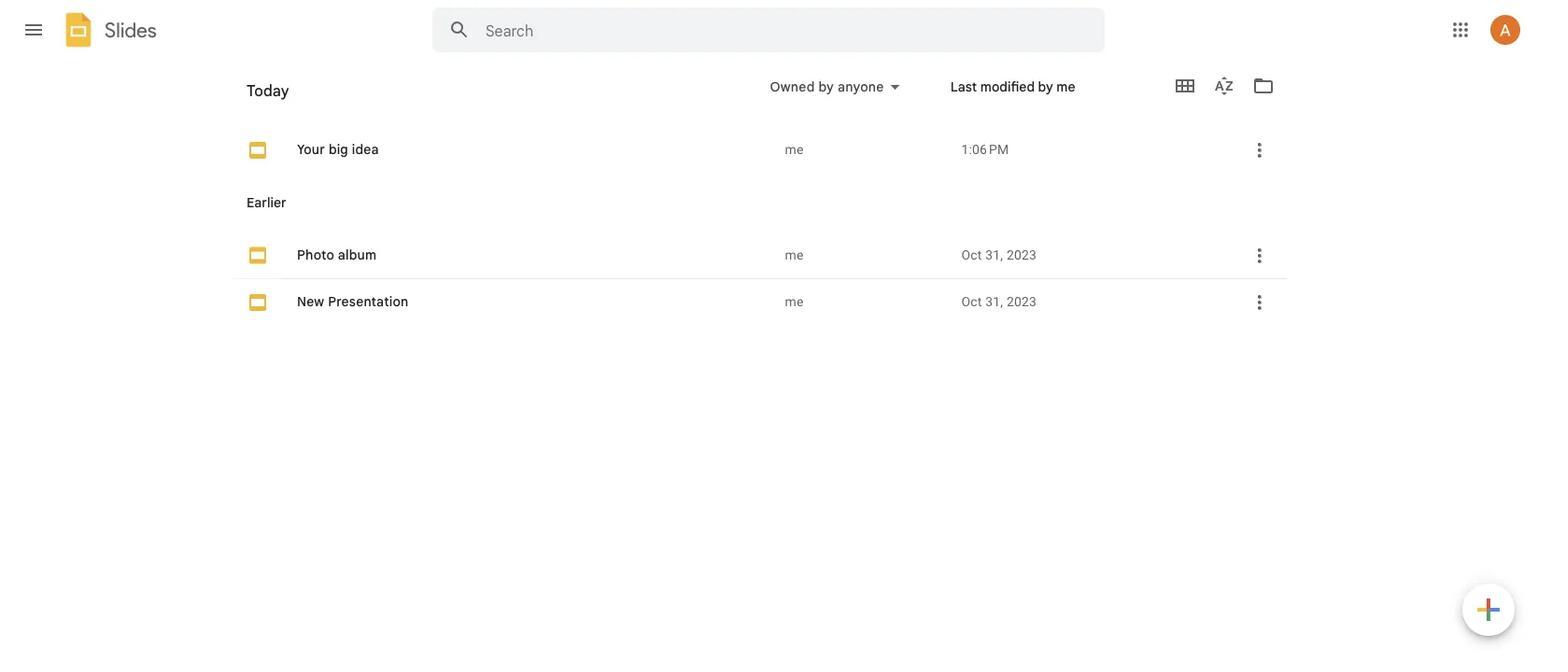 Task type: vqa. For each thing, say whether or not it's contained in the screenshot.
SEARCH BOX
yes



Task type: describe. For each thing, give the bounding box(es) containing it.
anyone
[[838, 78, 884, 95]]

today heading
[[232, 60, 730, 120]]

oct for presentation
[[961, 294, 982, 310]]

big
[[329, 141, 348, 158]]

2 today from the top
[[247, 89, 284, 105]]

presentation
[[328, 294, 408, 310]]

owned
[[770, 78, 815, 95]]

me for new presentation
[[785, 294, 804, 310]]

create new presentation image
[[1462, 584, 1515, 640]]

last opened by me oct 31, 2023 element for photo album
[[961, 246, 1220, 265]]

oct 31, 2023 for new presentation
[[961, 294, 1037, 310]]

owned by me element inside photo album option
[[785, 246, 946, 265]]

1 horizontal spatial by
[[923, 90, 938, 106]]

photo album option
[[232, 233, 1287, 279]]

new presentation option
[[232, 279, 1287, 325]]

2023 for presentation
[[1007, 294, 1037, 310]]

31, for new presentation
[[985, 294, 1003, 310]]

0 horizontal spatial last
[[835, 90, 861, 106]]

2023 for album
[[1007, 247, 1037, 263]]

me right 'anyone'
[[941, 90, 960, 106]]

2 horizontal spatial by
[[1038, 78, 1053, 95]]

slides link
[[60, 11, 157, 52]]

1:06 pm
[[961, 142, 1009, 157]]

oct for album
[[961, 247, 982, 263]]

new presentation
[[297, 294, 408, 310]]

owned by me element for album
[[785, 293, 946, 311]]

idea
[[352, 141, 379, 158]]

by inside popup button
[[818, 78, 834, 95]]

album
[[338, 247, 377, 263]]



Task type: locate. For each thing, give the bounding box(es) containing it.
your
[[297, 141, 325, 158]]

oct inside new presentation "option"
[[961, 294, 982, 310]]

photo
[[297, 247, 334, 263]]

by right 'anyone'
[[923, 90, 938, 106]]

earlier
[[247, 194, 286, 211]]

0 vertical spatial 2023
[[1007, 247, 1037, 263]]

31, for photo album
[[985, 247, 1003, 263]]

last modified by me
[[950, 78, 1075, 95], [835, 90, 960, 106]]

today inside heading
[[247, 81, 289, 100]]

me
[[1057, 78, 1075, 95], [941, 90, 960, 106], [785, 142, 804, 157], [785, 247, 804, 263], [785, 294, 804, 310]]

search image
[[441, 11, 478, 49]]

your big idea option
[[232, 127, 1287, 173]]

2 owned by me element from the top
[[785, 246, 946, 265]]

owned by anyone button
[[758, 76, 912, 98]]

2 2023 from the top
[[1007, 294, 1037, 310]]

oct 31, 2023 inside photo album option
[[961, 247, 1037, 263]]

31, inside photo album option
[[985, 247, 1003, 263]]

me inside new presentation "option"
[[785, 294, 804, 310]]

0 vertical spatial owned by me element
[[785, 141, 946, 159]]

by
[[818, 78, 834, 95], [1038, 78, 1053, 95], [923, 90, 938, 106]]

31,
[[985, 247, 1003, 263], [985, 294, 1003, 310]]

1 vertical spatial oct
[[961, 294, 982, 310]]

by right owned
[[818, 78, 834, 95]]

owned by me element inside new presentation "option"
[[785, 293, 946, 311]]

earlier list box
[[232, 233, 1287, 325]]

0 vertical spatial oct 31, 2023
[[961, 247, 1037, 263]]

me down photo album option
[[785, 294, 804, 310]]

new
[[297, 294, 324, 310]]

me for your big idea
[[785, 142, 804, 157]]

last opened by me oct 31, 2023 element for new presentation
[[961, 293, 1220, 311]]

last up 1:06 pm
[[950, 78, 977, 95]]

2023
[[1007, 247, 1037, 263], [1007, 294, 1037, 310]]

last
[[950, 78, 977, 95], [835, 90, 861, 106]]

last right owned
[[835, 90, 861, 106]]

last opened by me oct 31, 2023 element
[[961, 246, 1220, 265], [961, 293, 1220, 311]]

last opened by me 1:06 pm element
[[961, 141, 1220, 159]]

modified
[[980, 78, 1035, 95], [865, 90, 919, 106]]

Search bar text field
[[486, 21, 1058, 40]]

main menu image
[[22, 19, 45, 41]]

0 horizontal spatial by
[[818, 78, 834, 95]]

1 last opened by me oct 31, 2023 element from the top
[[961, 246, 1220, 265]]

2023 inside new presentation "option"
[[1007, 294, 1037, 310]]

me inside photo album option
[[785, 247, 804, 263]]

your big idea
[[297, 141, 379, 158]]

me down owned
[[785, 142, 804, 157]]

oct 31, 2023 for photo album
[[961, 247, 1037, 263]]

1 2023 from the top
[[1007, 247, 1037, 263]]

0 vertical spatial last opened by me oct 31, 2023 element
[[961, 246, 1220, 265]]

owned by me element for modified
[[785, 141, 946, 159]]

31, inside new presentation "option"
[[985, 294, 1003, 310]]

2 oct 31, 2023 from the top
[[961, 294, 1037, 310]]

0 horizontal spatial modified
[[865, 90, 919, 106]]

1 horizontal spatial last
[[950, 78, 977, 95]]

1 vertical spatial oct 31, 2023
[[961, 294, 1037, 310]]

me for photo album
[[785, 247, 804, 263]]

1 vertical spatial 2023
[[1007, 294, 1037, 310]]

by up the last opened by me 1:06 pm element
[[1038, 78, 1053, 95]]

3 owned by me element from the top
[[785, 293, 946, 311]]

1 today from the top
[[247, 81, 289, 100]]

me inside your big idea option
[[785, 142, 804, 157]]

me up the last opened by me 1:06 pm element
[[1057, 78, 1075, 95]]

oct 31, 2023
[[961, 247, 1037, 263], [961, 294, 1037, 310]]

1 vertical spatial 31,
[[985, 294, 1003, 310]]

oct inside photo album option
[[961, 247, 982, 263]]

0 vertical spatial oct
[[961, 247, 982, 263]]

2 vertical spatial owned by me element
[[785, 293, 946, 311]]

1 horizontal spatial modified
[[980, 78, 1035, 95]]

photo album
[[297, 247, 377, 263]]

owned by me element
[[785, 141, 946, 159], [785, 246, 946, 265], [785, 293, 946, 311]]

1 31, from the top
[[985, 247, 1003, 263]]

1 oct from the top
[[961, 247, 982, 263]]

2023 inside photo album option
[[1007, 247, 1037, 263]]

slides
[[105, 18, 157, 42]]

oct
[[961, 247, 982, 263], [961, 294, 982, 310]]

2 31, from the top
[[985, 294, 1003, 310]]

oct 31, 2023 inside new presentation "option"
[[961, 294, 1037, 310]]

1 vertical spatial last opened by me oct 31, 2023 element
[[961, 293, 1220, 311]]

2 last opened by me oct 31, 2023 element from the top
[[961, 293, 1220, 311]]

1 vertical spatial owned by me element
[[785, 246, 946, 265]]

None search field
[[432, 7, 1105, 52]]

1 oct 31, 2023 from the top
[[961, 247, 1037, 263]]

owned by anyone
[[770, 78, 884, 95]]

1 owned by me element from the top
[[785, 141, 946, 159]]

today
[[247, 81, 289, 100], [247, 89, 284, 105]]

me up new presentation "option"
[[785, 247, 804, 263]]

0 vertical spatial 31,
[[985, 247, 1003, 263]]

2 oct from the top
[[961, 294, 982, 310]]



